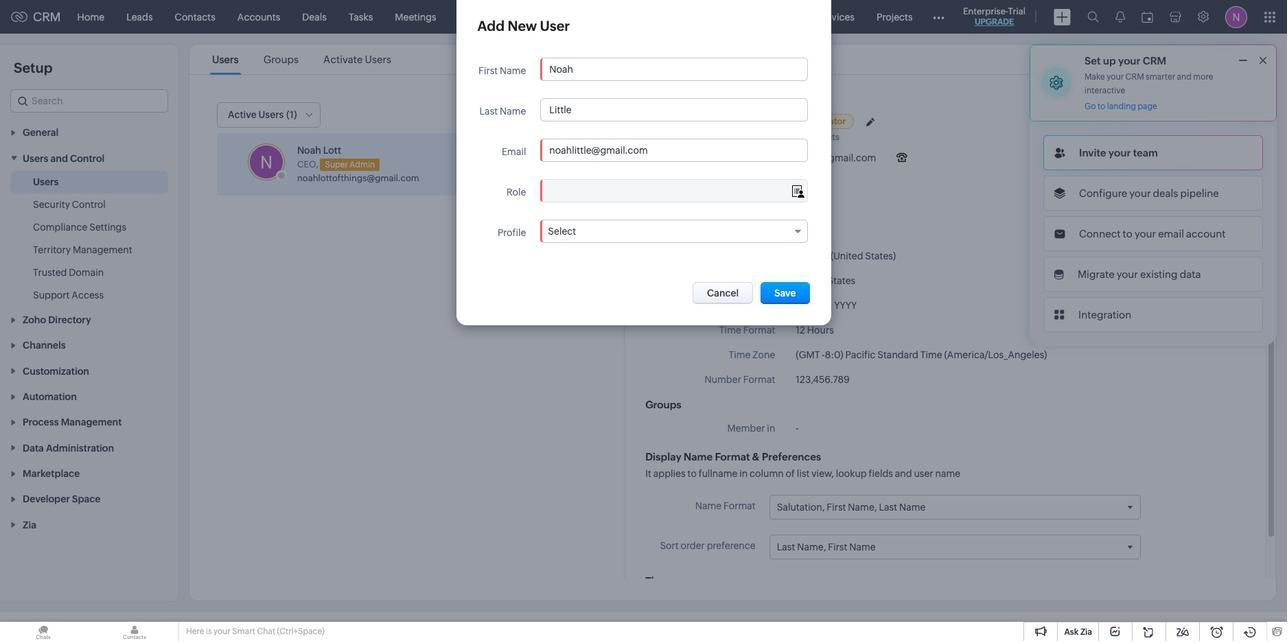 Task type: describe. For each thing, give the bounding box(es) containing it.
contacts image
[[91, 622, 178, 641]]

services link
[[806, 0, 866, 33]]

users inside region
[[33, 176, 59, 187]]

and inside set up your crm make your crm smarter and more interactive go to landing page
[[1178, 72, 1192, 82]]

analytics
[[559, 11, 600, 22]]

last name
[[480, 106, 526, 117]]

your left team
[[1109, 147, 1131, 159]]

number format
[[705, 374, 776, 385]]

activate users
[[324, 54, 392, 65]]

mmm
[[796, 300, 822, 311]]

data
[[1180, 269, 1202, 280]]

profile image
[[1226, 6, 1248, 28]]

your down the up
[[1107, 72, 1124, 82]]

migrate your existing data
[[1078, 269, 1202, 280]]

user
[[565, 110, 586, 121]]

projects
[[877, 11, 913, 22]]

is
[[206, 627, 212, 637]]

0 horizontal spatial groups
[[264, 54, 299, 65]]

(united
[[831, 251, 864, 262]]

(america/los_angeles)
[[945, 350, 1048, 361]]

settings
[[89, 222, 126, 233]]

territory management link
[[33, 243, 132, 257]]

active
[[228, 109, 257, 120]]

column
[[750, 468, 784, 479]]

lookup
[[836, 468, 867, 479]]

format for name
[[724, 501, 756, 512]]

smarter
[[1146, 72, 1176, 82]]

signals image
[[1116, 11, 1126, 23]]

12 hours
[[796, 325, 834, 336]]

states
[[828, 275, 856, 286]]

0 vertical spatial noahlottofthings@gmail.com
[[745, 152, 877, 163]]

123,456.789
[[796, 374, 850, 385]]

it
[[646, 468, 652, 479]]

0 horizontal spatial -
[[796, 423, 799, 434]]

page
[[1138, 102, 1158, 111]]

preferences
[[762, 451, 822, 463]]

(gmt -8:0) pacific standard time (america/los_angeles)
[[796, 350, 1048, 361]]

(ctrl+space)
[[277, 627, 325, 637]]

format for number
[[744, 374, 776, 385]]

enterprise-trial upgrade
[[964, 6, 1026, 27]]

support access
[[33, 290, 104, 301]]

1 horizontal spatial groups
[[646, 399, 682, 411]]

0 vertical spatial in
[[767, 423, 776, 434]]

control inside region
[[72, 199, 106, 210]]

view,
[[812, 468, 834, 479]]

invite
[[1080, 147, 1107, 159]]

2 vertical spatial crm
[[1126, 72, 1145, 82]]

configure your deals pipeline
[[1080, 188, 1220, 199]]

1 vertical spatial noahlottofthings@gmail.com
[[297, 173, 419, 183]]

states)
[[866, 251, 896, 262]]

your left "deals"
[[1130, 188, 1151, 199]]

existing
[[1141, 269, 1178, 280]]

0 vertical spatial crm
[[33, 10, 61, 24]]

set
[[1085, 55, 1101, 67]]

name for last
[[500, 106, 526, 117]]

security control link
[[33, 198, 106, 211]]

zone
[[753, 350, 776, 361]]

interactive
[[1085, 86, 1126, 95]]

connect to your email account
[[1080, 228, 1226, 240]]

and inside dropdown button
[[51, 153, 68, 164]]

go to landing page link
[[1085, 102, 1158, 112]]

0 vertical spatial locale
[[646, 222, 678, 233]]

name down fullname
[[696, 501, 722, 512]]

date
[[721, 300, 742, 311]]

reports link
[[491, 0, 548, 33]]

ceo
[[726, 132, 745, 142]]

standard
[[878, 350, 919, 361]]

number
[[705, 374, 742, 385]]

search element
[[1080, 0, 1108, 34]]

tasks link
[[338, 0, 384, 33]]

profile
[[498, 227, 526, 238]]

search image
[[1088, 11, 1100, 23]]

upgrade
[[975, 17, 1015, 27]]

pipeline
[[1181, 188, 1220, 199]]

order
[[681, 541, 705, 552]]

your right is
[[214, 627, 231, 637]]

contacts
[[175, 11, 216, 22]]

import users
[[532, 139, 589, 150]]

in inside display name format & preferences it applies to fullname in column of list view, lookup fields and user name
[[740, 468, 748, 479]]

noah lott ceo, super admin noahlottofthings@gmail.com
[[297, 145, 419, 183]]

deals link
[[291, 0, 338, 33]]

display
[[646, 451, 682, 463]]

calls link
[[448, 0, 491, 33]]

support access link
[[33, 288, 104, 302]]

role
[[507, 187, 526, 198]]

to inside display name format & preferences it applies to fullname in column of list view, lookup fields and user name
[[688, 468, 697, 479]]

enterprise-
[[964, 6, 1009, 16]]

trial
[[1009, 6, 1026, 16]]

analytics link
[[548, 0, 611, 33]]

setup
[[14, 60, 53, 76]]

groups link
[[261, 54, 301, 65]]

meetings link
[[384, 0, 448, 33]]

users and control
[[23, 153, 105, 164]]

control inside dropdown button
[[70, 153, 105, 164]]

noah lott
[[726, 115, 774, 126]]

An invitation will be sent to this email address. text field
[[541, 139, 808, 161]]

format for date
[[744, 300, 776, 311]]

ceo at noahlottofsecrets
[[726, 132, 840, 142]]

name for first
[[500, 65, 526, 76]]

create menu image
[[1054, 9, 1071, 25]]

1 vertical spatial locale
[[746, 275, 776, 286]]

time right standard
[[921, 350, 943, 361]]

1 vertical spatial to
[[1123, 228, 1133, 240]]

reports
[[502, 11, 537, 22]]

1 horizontal spatial -
[[822, 350, 825, 361]]

themes
[[646, 576, 685, 587]]

noahlottofsecrets link
[[760, 132, 843, 142]]

mmm d, yyyy
[[796, 300, 857, 311]]

12
[[796, 325, 806, 336]]

of
[[786, 468, 795, 479]]



Task type: vqa. For each thing, say whether or not it's contained in the screenshot.


Task type: locate. For each thing, give the bounding box(es) containing it.
0 horizontal spatial in
[[740, 468, 748, 479]]

super
[[325, 160, 348, 169]]

users link
[[210, 54, 241, 65], [33, 175, 59, 189]]

noahlottofthings@gmail.com down noahlottofsecrets link
[[745, 152, 877, 163]]

1 horizontal spatial noahlottofthings@gmail.com
[[745, 152, 877, 163]]

8:0)
[[825, 350, 844, 361]]

go
[[1085, 102, 1096, 111]]

tasks
[[349, 11, 373, 22]]

lott for noah lott ceo, super admin noahlottofthings@gmail.com
[[323, 145, 341, 156]]

meetings
[[395, 11, 437, 22]]

locale information
[[646, 222, 738, 233]]

1 vertical spatial lott
[[323, 145, 341, 156]]

security control
[[33, 199, 106, 210]]

services
[[817, 11, 855, 22]]

lott
[[754, 115, 774, 126], [323, 145, 341, 156]]

profile element
[[1218, 0, 1256, 33]]

&
[[753, 451, 760, 463]]

projects link
[[866, 0, 924, 33]]

2 vertical spatial and
[[895, 468, 913, 479]]

pacific
[[846, 350, 876, 361]]

crm up smarter
[[1143, 55, 1167, 67]]

users (1)
[[259, 109, 297, 120]]

your right the up
[[1119, 55, 1141, 67]]

1 horizontal spatial lott
[[754, 115, 774, 126]]

0 horizontal spatial locale
[[646, 222, 678, 233]]

noah inside noah lott ceo, super admin noahlottofthings@gmail.com
[[297, 145, 321, 156]]

leads
[[126, 11, 153, 22]]

name right last
[[500, 106, 526, 117]]

format inside display name format & preferences it applies to fullname in column of list view, lookup fields and user name
[[715, 451, 750, 463]]

email
[[1159, 228, 1185, 240]]

1 vertical spatial crm
[[1143, 55, 1167, 67]]

0 horizontal spatial to
[[688, 468, 697, 479]]

time left zone
[[729, 350, 751, 361]]

1 vertical spatial and
[[51, 153, 68, 164]]

crm left smarter
[[1126, 72, 1145, 82]]

integration
[[1079, 309, 1132, 321]]

and up security
[[51, 153, 68, 164]]

accounts
[[238, 11, 280, 22]]

format up fullname
[[715, 451, 750, 463]]

users link for security control link
[[33, 175, 59, 189]]

up
[[1104, 55, 1117, 67]]

users link down "contacts"
[[210, 54, 241, 65]]

support
[[33, 290, 70, 301]]

0 horizontal spatial lott
[[323, 145, 341, 156]]

time format
[[720, 325, 776, 336]]

0 horizontal spatial noah
[[297, 145, 321, 156]]

make
[[1085, 72, 1106, 82]]

noah up the 'ceo'
[[726, 115, 752, 126]]

here
[[186, 627, 204, 637]]

territory management
[[33, 244, 132, 255]]

cancel
[[707, 288, 739, 299]]

applies
[[654, 468, 686, 479]]

users link up security
[[33, 175, 59, 189]]

2 vertical spatial to
[[688, 468, 697, 479]]

your left email
[[1135, 228, 1157, 240]]

control up security control link
[[70, 153, 105, 164]]

active users (1)
[[228, 109, 297, 120]]

crm left home
[[33, 10, 61, 24]]

activate users link
[[321, 54, 394, 65]]

name for display
[[684, 451, 713, 463]]

0 vertical spatial lott
[[754, 115, 774, 126]]

- right (gmt
[[822, 350, 825, 361]]

lott up at
[[754, 115, 774, 126]]

your right "migrate"
[[1117, 269, 1139, 280]]

first name
[[479, 65, 526, 76]]

noah for noah lott
[[726, 115, 752, 126]]

(gmt
[[796, 350, 820, 361]]

1 vertical spatial control
[[72, 199, 106, 210]]

here is your smart chat (ctrl+space)
[[186, 627, 325, 637]]

and left user
[[895, 468, 913, 479]]

2 horizontal spatial to
[[1123, 228, 1133, 240]]

0 vertical spatial control
[[70, 153, 105, 164]]

2 horizontal spatial and
[[1178, 72, 1192, 82]]

crm link
[[11, 10, 61, 24]]

lott inside noah lott ceo, super admin noahlottofthings@gmail.com
[[323, 145, 341, 156]]

in right member
[[767, 423, 776, 434]]

migrate
[[1078, 269, 1115, 280]]

leads link
[[115, 0, 164, 33]]

time for time zone
[[729, 350, 751, 361]]

locale up save
[[746, 275, 776, 286]]

zia
[[1081, 628, 1093, 637]]

time zone
[[729, 350, 776, 361]]

english (united states)
[[796, 251, 896, 262]]

compliance
[[33, 222, 87, 233]]

security
[[33, 199, 70, 210]]

fullname
[[699, 468, 738, 479]]

0 horizontal spatial users link
[[33, 175, 59, 189]]

1 horizontal spatial in
[[767, 423, 776, 434]]

name inside display name format & preferences it applies to fullname in column of list view, lookup fields and user name
[[684, 451, 713, 463]]

preference
[[707, 541, 756, 552]]

format up time format
[[744, 300, 776, 311]]

noah up ceo,
[[297, 145, 321, 156]]

user
[[914, 468, 934, 479]]

configure
[[1080, 188, 1128, 199]]

0 vertical spatial users link
[[210, 54, 241, 65]]

0 vertical spatial and
[[1178, 72, 1192, 82]]

chat
[[257, 627, 275, 637]]

administrator
[[788, 116, 847, 126]]

time down "date"
[[720, 325, 742, 336]]

1 horizontal spatial users link
[[210, 54, 241, 65]]

name
[[936, 468, 961, 479]]

groups up display
[[646, 399, 682, 411]]

format up zone
[[744, 325, 776, 336]]

signals element
[[1108, 0, 1134, 34]]

home link
[[66, 0, 115, 33]]

compliance settings
[[33, 222, 126, 233]]

0 vertical spatial -
[[822, 350, 825, 361]]

account
[[1187, 228, 1226, 240]]

users and control region
[[0, 171, 179, 307]]

at
[[748, 132, 756, 142]]

connect
[[1080, 228, 1121, 240]]

home
[[77, 11, 104, 22]]

member
[[728, 423, 766, 434]]

None text field
[[541, 58, 808, 80], [541, 99, 808, 121], [541, 180, 808, 202], [541, 58, 808, 80], [541, 99, 808, 121], [541, 180, 808, 202]]

calendar image
[[1142, 11, 1154, 22]]

admin
[[350, 160, 375, 169]]

to right applies
[[688, 468, 697, 479]]

1 vertical spatial groups
[[646, 399, 682, 411]]

united
[[796, 275, 826, 286]]

groups
[[264, 54, 299, 65], [646, 399, 682, 411]]

1 horizontal spatial to
[[1098, 102, 1106, 111]]

list
[[200, 45, 404, 74]]

name up fullname
[[684, 451, 713, 463]]

1 vertical spatial -
[[796, 423, 799, 434]]

locale left information
[[646, 222, 678, 233]]

lott up 'super'
[[323, 145, 341, 156]]

deals
[[302, 11, 327, 22]]

1 vertical spatial noah
[[297, 145, 321, 156]]

0 horizontal spatial and
[[51, 153, 68, 164]]

1 horizontal spatial noah
[[726, 115, 752, 126]]

users link for groups link
[[210, 54, 241, 65]]

groups down the accounts link
[[264, 54, 299, 65]]

noah for noah lott ceo, super admin noahlottofthings@gmail.com
[[297, 145, 321, 156]]

1 vertical spatial users link
[[33, 175, 59, 189]]

noahlottofthings@gmail.com link
[[297, 173, 419, 183]]

and
[[1178, 72, 1192, 82], [51, 153, 68, 164], [895, 468, 913, 479]]

trusted domain link
[[33, 266, 104, 279]]

smart
[[232, 627, 255, 637]]

users inside dropdown button
[[23, 153, 48, 164]]

sort order preference
[[660, 541, 756, 552]]

save button
[[761, 282, 810, 304]]

ceo,
[[297, 159, 319, 169]]

create menu element
[[1046, 0, 1080, 33]]

and left more
[[1178, 72, 1192, 82]]

email
[[502, 146, 526, 157]]

- up preferences
[[796, 423, 799, 434]]

1 horizontal spatial and
[[895, 468, 913, 479]]

import
[[532, 139, 563, 150]]

to right 'go'
[[1098, 102, 1106, 111]]

in left column
[[740, 468, 748, 479]]

1 vertical spatial in
[[740, 468, 748, 479]]

to right connect
[[1123, 228, 1133, 240]]

0 horizontal spatial noahlottofthings@gmail.com
[[297, 173, 419, 183]]

list containing users
[[200, 45, 404, 74]]

deals
[[1154, 188, 1179, 199]]

0 vertical spatial groups
[[264, 54, 299, 65]]

control up 'compliance settings'
[[72, 199, 106, 210]]

access
[[72, 290, 104, 301]]

noahlottofthings@gmail.com down admin
[[297, 173, 419, 183]]

0 vertical spatial noah
[[726, 115, 752, 126]]

1 horizontal spatial locale
[[746, 275, 776, 286]]

format down fullname
[[724, 501, 756, 512]]

format for time
[[744, 325, 776, 336]]

name right first
[[500, 65, 526, 76]]

time
[[720, 325, 742, 336], [729, 350, 751, 361], [921, 350, 943, 361]]

noahlottofsecrets
[[760, 132, 840, 142]]

to inside set up your crm make your crm smarter and more interactive go to landing page
[[1098, 102, 1106, 111]]

noah
[[726, 115, 752, 126], [297, 145, 321, 156]]

chats image
[[0, 622, 87, 641]]

save
[[775, 288, 796, 299]]

invite your team
[[1080, 147, 1159, 159]]

time for time format
[[720, 325, 742, 336]]

and inside display name format & preferences it applies to fullname in column of list view, lookup fields and user name
[[895, 468, 913, 479]]

control
[[70, 153, 105, 164], [72, 199, 106, 210]]

0 vertical spatial to
[[1098, 102, 1106, 111]]

set up your crm make your crm smarter and more interactive go to landing page
[[1085, 55, 1214, 111]]

lott for noah lott
[[754, 115, 774, 126]]

activate
[[324, 54, 363, 65]]

format down zone
[[744, 374, 776, 385]]



